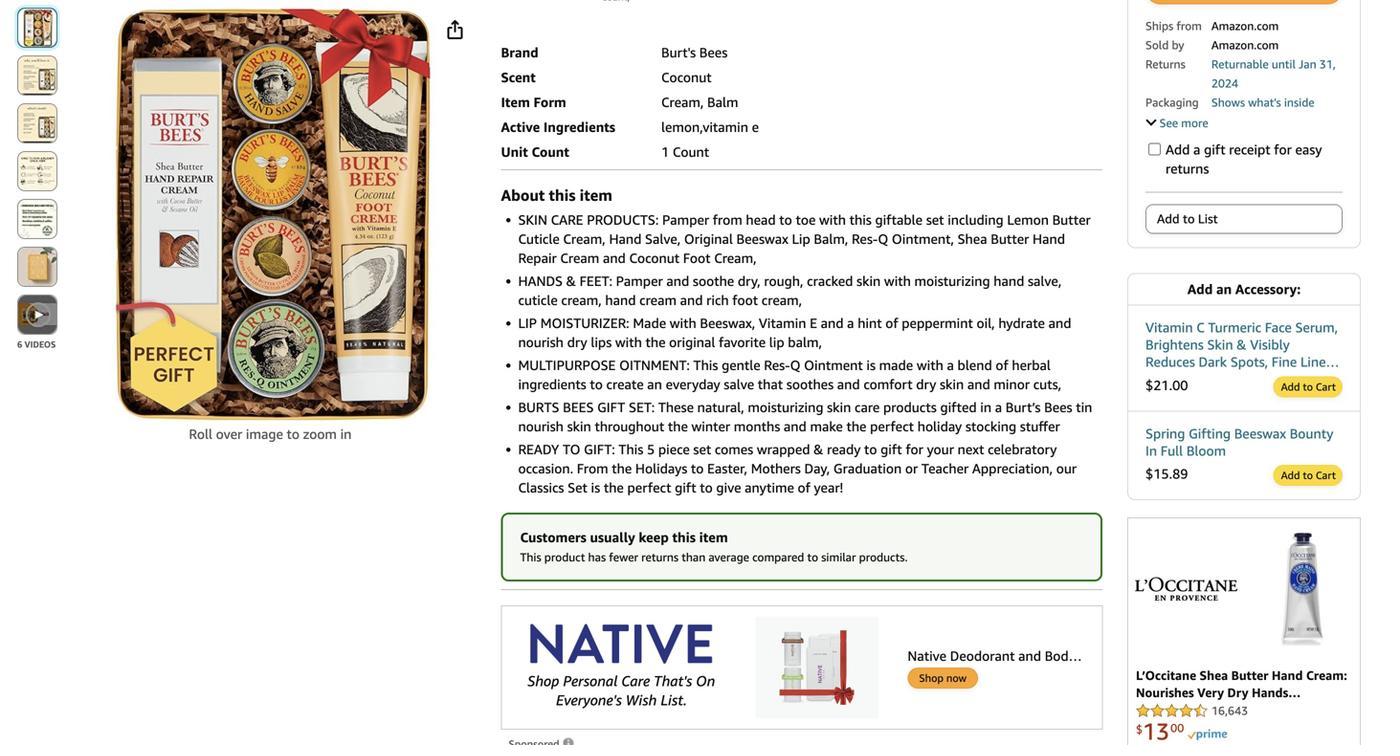 Task type: describe. For each thing, give the bounding box(es) containing it.
the down from
[[604, 480, 624, 496]]

natural,
[[698, 400, 745, 416]]

returnable
[[1212, 57, 1269, 71]]

multipurpose
[[518, 358, 616, 374]]

cracked
[[807, 273, 853, 289]]

average
[[709, 551, 750, 565]]

1 horizontal spatial an
[[1217, 281, 1232, 297]]

0 vertical spatial this
[[694, 358, 718, 374]]

to inside add to list link
[[1183, 211, 1195, 226]]

0 vertical spatial set
[[926, 212, 945, 228]]

face
[[1265, 320, 1292, 335]]

0 horizontal spatial set
[[694, 442, 712, 458]]

add to cart submit for vitamin c turmeric face serum, brightens skin & visibly reduces dark spots, fine line…
[[1275, 378, 1342, 397]]

lip
[[792, 231, 811, 247]]

with right lips
[[616, 335, 642, 351]]

1 horizontal spatial &
[[814, 442, 824, 458]]

and left the rich
[[680, 293, 703, 308]]

gift
[[598, 400, 626, 416]]

celebratory
[[988, 442, 1057, 458]]

1 hand from the left
[[609, 231, 642, 247]]

rich
[[707, 293, 729, 308]]

gift inside add a gift receipt for easy returns
[[1205, 141, 1226, 157]]

vitamin inside vitamin c turmeric face serum, brightens skin & visibly reduces dark spots, fine line…
[[1146, 320, 1193, 335]]

gifting
[[1189, 426, 1231, 442]]

our
[[1057, 461, 1077, 477]]

beeswax inside about this item skin care products: pamper from head to toe with this giftable set including lemon butter cuticle cream, hand salve, original beeswax lip balm, res-q ointment, shea butter hand repair cream and coconut foot cream, hands & feet: pamper and soothe dry, rough, cracked skin with moisturizing hand salve, cuticle cream, hand cream and rich foot cream, lip moisturizer: made with beeswax, vitamin e and a hint of peppermint oil, hydrate and nourish dry lips with the original favorite lip balm, multipurpose oitnment: this gentle res-q ointment is made with a blend of herbal ingredients to create an everyday salve that soothes and comfort dry skin and minor cuts, burts bees gift set: these natural, moisturizing skin care products gifted in a burt's bees tin nourish skin throughout the winter months and make the perfect holiday stocking stuffer ready to gift: this 5 piece set comes wrapped & ready to gift for your next celebratory occasion. from the holidays to easter, mothers day, graduation or teacher appreciation, our classics set is the perfect gift to give anytime of year!
[[737, 231, 789, 247]]

spots,
[[1231, 354, 1269, 370]]

vitamin inside about this item skin care products: pamper from head to toe with this giftable set including lemon butter cuticle cream, hand salve, original beeswax lip balm, res-q ointment, shea butter hand repair cream and coconut foot cream, hands & feet: pamper and soothe dry, rough, cracked skin with moisturizing hand salve, cuticle cream, hand cream and rich foot cream, lip moisturizer: made with beeswax, vitamin e and a hint of peppermint oil, hydrate and nourish dry lips with the original favorite lip balm, multipurpose oitnment: this gentle res-q ointment is made with a blend of herbal ingredients to create an everyday salve that soothes and comfort dry skin and minor cuts, burts bees gift set: these natural, moisturizing skin care products gifted in a burt's bees tin nourish skin throughout the winter months and make the perfect holiday stocking stuffer ready to gift: this 5 piece set comes wrapped & ready to gift for your next celebratory occasion. from the holidays to easter, mothers day, graduation or teacher appreciation, our classics set is the perfect gift to give anytime of year!
[[759, 316, 807, 331]]

6
[[17, 339, 22, 350]]

5
[[647, 442, 655, 458]]

extender expand image
[[1146, 115, 1157, 126]]

unit
[[501, 144, 528, 160]]

the down care
[[847, 419, 867, 435]]

skin
[[1208, 337, 1234, 353]]

lemon,vitamin e
[[662, 119, 759, 135]]

packaging
[[1146, 96, 1199, 109]]

salve
[[724, 377, 755, 393]]

your
[[927, 442, 954, 458]]

$21.00
[[1146, 378, 1189, 393]]

scent
[[501, 70, 536, 85]]

2 vertical spatial cream,
[[714, 250, 757, 266]]

amazon.com returns
[[1146, 38, 1279, 71]]

item form
[[501, 94, 567, 110]]

day,
[[805, 461, 830, 477]]

favorite
[[719, 335, 766, 351]]

fine
[[1272, 354, 1298, 370]]

graduation
[[834, 461, 902, 477]]

count for 1 count
[[673, 144, 710, 160]]

to down bounty
[[1303, 470, 1314, 482]]

0 horizontal spatial res-
[[764, 358, 790, 374]]

0 vertical spatial coconut
[[662, 70, 712, 85]]

add to cart for vitamin c turmeric face serum, brightens skin & visibly reduces dark spots, fine line…
[[1282, 381, 1337, 393]]

form
[[534, 94, 567, 110]]

skin up make
[[827, 400, 851, 416]]

stuffer
[[1020, 419, 1061, 435]]

holiday
[[918, 419, 962, 435]]

0 horizontal spatial of
[[798, 480, 811, 496]]

returns inside customers usually keep this item this product has fewer returns than average compared to similar products.
[[642, 551, 679, 565]]

cream
[[560, 250, 600, 266]]

care
[[855, 400, 880, 416]]

in inside about this item skin care products: pamper from head to toe with this giftable set including lemon butter cuticle cream, hand salve, original beeswax lip balm, res-q ointment, shea butter hand repair cream and coconut foot cream, hands & feet: pamper and soothe dry, rough, cracked skin with moisturizing hand salve, cuticle cream, hand cream and rich foot cream, lip moisturizer: made with beeswax, vitamin e and a hint of peppermint oil, hydrate and nourish dry lips with the original favorite lip balm, multipurpose oitnment: this gentle res-q ointment is made with a blend of herbal ingredients to create an everyday salve that soothes and comfort dry skin and minor cuts, burts bees gift set: these natural, moisturizing skin care products gifted in a burt's bees tin nourish skin throughout the winter months and make the perfect holiday stocking stuffer ready to gift: this 5 piece set comes wrapped & ready to gift for your next celebratory occasion. from the holidays to easter, mothers day, graduation or teacher appreciation, our classics set is the perfect gift to give anytime of year!
[[981, 400, 992, 416]]

these
[[659, 400, 694, 416]]

a left hint
[[847, 316, 855, 331]]

with down ointment,
[[885, 273, 911, 289]]

over
[[216, 427, 242, 442]]

about this item skin care products: pamper from head to toe with this giftable set including lemon butter cuticle cream, hand salve, original beeswax lip balm, res-q ointment, shea butter hand repair cream and coconut foot cream, hands & feet: pamper and soothe dry, rough, cracked skin with moisturizing hand salve, cuticle cream, hand cream and rich foot cream, lip moisturizer: made with beeswax, vitamin e and a hint of peppermint oil, hydrate and nourish dry lips with the original favorite lip balm, multipurpose oitnment: this gentle res-q ointment is made with a blend of herbal ingredients to create an everyday salve that soothes and comfort dry skin and minor cuts, burts bees gift set: these natural, moisturizing skin care products gifted in a burt's bees tin nourish skin throughout the winter months and make the perfect holiday stocking stuffer ready to gift: this 5 piece set comes wrapped & ready to gift for your next celebratory occasion. from the holidays to easter, mothers day, graduation or teacher appreciation, our classics set is the perfect gift to give anytime of year!
[[501, 186, 1093, 496]]

with up the original
[[670, 316, 697, 331]]

gentle
[[722, 358, 761, 374]]

soothe
[[693, 273, 735, 289]]

0 vertical spatial cream,
[[662, 94, 704, 110]]

make
[[810, 419, 843, 435]]

1 vertical spatial is
[[591, 480, 600, 496]]

spring
[[1146, 426, 1186, 442]]

throughout
[[595, 419, 665, 435]]

to left zoom
[[287, 427, 300, 442]]

including
[[948, 212, 1004, 228]]

0 horizontal spatial &
[[566, 273, 576, 289]]

to left 'easter,'
[[691, 461, 704, 477]]

coconut inside about this item skin care products: pamper from head to toe with this giftable set including lemon butter cuticle cream, hand salve, original beeswax lip balm, res-q ointment, shea butter hand repair cream and coconut foot cream, hands & feet: pamper and soothe dry, rough, cracked skin with moisturizing hand salve, cuticle cream, hand cream and rich foot cream, lip moisturizer: made with beeswax, vitamin e and a hint of peppermint oil, hydrate and nourish dry lips with the original favorite lip balm, multipurpose oitnment: this gentle res-q ointment is made with a blend of herbal ingredients to create an everyday salve that soothes and comfort dry skin and minor cuts, burts bees gift set: these natural, moisturizing skin care products gifted in a burt's bees tin nourish skin throughout the winter months and make the perfect holiday stocking stuffer ready to gift: this 5 piece set comes wrapped & ready to gift for your next celebratory occasion. from the holidays to easter, mothers day, graduation or teacher appreciation, our classics set is the perfect gift to give anytime of year!
[[629, 250, 680, 266]]

rough,
[[764, 273, 804, 289]]

0 vertical spatial pamper
[[663, 212, 710, 228]]

made
[[633, 316, 666, 331]]

herbal
[[1012, 358, 1051, 374]]

cart for vitamin c turmeric face serum, brightens skin & visibly reduces dark spots, fine line…
[[1316, 381, 1337, 393]]

spring gifting beeswax bounty in full bloom
[[1146, 426, 1334, 459]]

& inside vitamin c turmeric face serum, brightens skin & visibly reduces dark spots, fine line…
[[1237, 337, 1247, 353]]

peppermint
[[902, 316, 974, 331]]

set:
[[629, 400, 655, 416]]

from
[[577, 461, 609, 477]]

dry,
[[738, 273, 761, 289]]

burt&#39;s bees christmas gifts, 6 stocking stuffers products, classics set - original beeswax lip balm, cuticle cream, hand salve, res-q ointment, shea butter hand repair cream &amp; coconut foot cream image
[[60, 4, 481, 425]]

2 nourish from the top
[[518, 419, 564, 435]]

add a gift receipt for easy returns
[[1166, 141, 1323, 176]]

shows what's inside payment
[[1146, 96, 1315, 128]]

skin
[[518, 212, 548, 228]]

add an accessory:
[[1188, 281, 1301, 297]]

easy
[[1296, 141, 1323, 157]]

add to cart for spring gifting beeswax bounty in full bloom
[[1282, 470, 1337, 482]]

original
[[684, 231, 733, 247]]

give
[[717, 480, 742, 496]]

this inside customers usually keep this item this product has fewer returns than average compared to similar products.
[[520, 551, 542, 565]]

compared
[[753, 551, 805, 565]]

and down blend
[[968, 377, 991, 393]]

skin up gifted
[[940, 377, 964, 393]]

e
[[752, 119, 759, 135]]

line…
[[1301, 354, 1340, 370]]

1 horizontal spatial perfect
[[870, 419, 914, 435]]

easter,
[[708, 461, 748, 477]]

reduces
[[1146, 354, 1196, 370]]

($11.99 / Count) submit
[[578, 0, 654, 8]]

1 horizontal spatial gift
[[881, 442, 903, 458]]

a inside add a gift receipt for easy returns
[[1194, 141, 1201, 157]]

serum,
[[1296, 320, 1339, 335]]

lip
[[518, 316, 537, 331]]

receipt
[[1230, 141, 1271, 157]]

with right 'made'
[[917, 358, 944, 374]]

products
[[884, 400, 937, 416]]

1 vertical spatial dry
[[916, 377, 937, 393]]

brand
[[501, 45, 539, 60]]

giftable
[[876, 212, 923, 228]]

0 horizontal spatial cream,
[[563, 231, 606, 247]]

bounty
[[1290, 426, 1334, 442]]

balm
[[708, 94, 739, 110]]

returnable until jan 31, 2024 button
[[1212, 55, 1336, 90]]

more
[[1182, 116, 1209, 130]]

hands
[[518, 273, 563, 289]]

similar
[[822, 551, 856, 565]]

ships from amazon.com sold by
[[1146, 19, 1279, 51]]

1 horizontal spatial is
[[867, 358, 876, 374]]

to inside customers usually keep this item this product has fewer returns than average compared to similar products.
[[808, 551, 819, 565]]

minor
[[994, 377, 1030, 393]]

feet:
[[580, 273, 613, 289]]



Task type: locate. For each thing, give the bounding box(es) containing it.
oil,
[[977, 316, 995, 331]]

0 horizontal spatial is
[[591, 480, 600, 496]]

everyday
[[666, 377, 721, 393]]

an inside about this item skin care products: pamper from head to toe with this giftable set including lemon butter cuticle cream, hand salve, original beeswax lip balm, res-q ointment, shea butter hand repair cream and coconut foot cream, hands & feet: pamper and soothe dry, rough, cracked skin with moisturizing hand salve, cuticle cream, hand cream and rich foot cream, lip moisturizer: made with beeswax, vitamin e and a hint of peppermint oil, hydrate and nourish dry lips with the original favorite lip balm, multipurpose oitnment: this gentle res-q ointment is made with a blend of herbal ingredients to create an everyday salve that soothes and comfort dry skin and minor cuts, burts bees gift set: these natural, moisturizing skin care products gifted in a burt's bees tin nourish skin throughout the winter months and make the perfect holiday stocking stuffer ready to gift: this 5 piece set comes wrapped & ready to gift for your next celebratory occasion. from the holidays to easter, mothers day, graduation or teacher appreciation, our classics set is the perfect gift to give anytime of year!
[[647, 377, 662, 393]]

2 vertical spatial of
[[798, 480, 811, 496]]

1 vertical spatial this
[[850, 212, 872, 228]]

piece
[[659, 442, 690, 458]]

add to cart down bounty
[[1282, 470, 1337, 482]]

0 vertical spatial bees
[[700, 45, 728, 60]]

cart down the line…
[[1316, 381, 1337, 393]]

0 vertical spatial from
[[1177, 19, 1202, 32]]

1 cart from the top
[[1316, 381, 1337, 393]]

cream, up dry,
[[714, 250, 757, 266]]

ready
[[827, 442, 861, 458]]

0 vertical spatial q
[[878, 231, 889, 247]]

dry up products
[[916, 377, 937, 393]]

coconut down the burt's
[[662, 70, 712, 85]]

to down the line…
[[1303, 381, 1314, 393]]

1 vertical spatial coconut
[[629, 250, 680, 266]]

appreciation,
[[973, 461, 1053, 477]]

0 horizontal spatial for
[[906, 442, 924, 458]]

to left toe
[[780, 212, 793, 228]]

perfect down holidays
[[628, 480, 672, 496]]

to up "graduation"
[[865, 442, 877, 458]]

count down the active ingredients
[[532, 144, 570, 160]]

1 horizontal spatial returns
[[1166, 161, 1210, 176]]

1 vertical spatial pamper
[[616, 273, 663, 289]]

comfort
[[864, 377, 913, 393]]

by
[[1172, 38, 1185, 51]]

this inside customers usually keep this item this product has fewer returns than average compared to similar products.
[[673, 530, 696, 546]]

1 vertical spatial amazon.com
[[1212, 38, 1279, 51]]

salve,
[[645, 231, 681, 247]]

0 horizontal spatial an
[[647, 377, 662, 393]]

for inside add a gift receipt for easy returns
[[1275, 141, 1292, 157]]

holidays
[[636, 461, 688, 477]]

soothes
[[787, 377, 834, 393]]

item up "average"
[[700, 530, 728, 546]]

gift
[[1205, 141, 1226, 157], [881, 442, 903, 458], [675, 480, 697, 496]]

moisturizer:
[[541, 316, 630, 331]]

burt's bees
[[662, 45, 728, 60]]

a left blend
[[947, 358, 954, 374]]

0 horizontal spatial count
[[532, 144, 570, 160]]

in right zoom
[[340, 427, 352, 442]]

& down turmeric
[[1237, 337, 1247, 353]]

set
[[926, 212, 945, 228], [694, 442, 712, 458]]

to left list
[[1183, 211, 1195, 226]]

vitamin c turmeric face serum, brightens skin & visibly reduces dark spots, fine line… link
[[1146, 319, 1343, 374]]

1 horizontal spatial count
[[673, 144, 710, 160]]

0 horizontal spatial item
[[580, 186, 613, 205]]

bees
[[563, 400, 594, 416]]

2 cream, from the left
[[762, 293, 802, 308]]

& up day,
[[814, 442, 824, 458]]

to left similar
[[808, 551, 819, 565]]

2 add to cart from the top
[[1282, 470, 1337, 482]]

count right "1"
[[673, 144, 710, 160]]

hand down "feet:"
[[605, 293, 636, 308]]

$15.89
[[1146, 466, 1189, 482]]

0 horizontal spatial bees
[[700, 45, 728, 60]]

see more
[[1160, 116, 1209, 130]]

videos
[[25, 339, 56, 350]]

add right add a gift receipt for easy returns checkbox
[[1166, 141, 1190, 157]]

1 horizontal spatial res-
[[852, 231, 878, 247]]

for
[[1275, 141, 1292, 157], [906, 442, 924, 458]]

0 vertical spatial for
[[1275, 141, 1292, 157]]

than
[[682, 551, 706, 565]]

add inside add a gift receipt for easy returns
[[1166, 141, 1190, 157]]

1 vertical spatial add to cart
[[1282, 470, 1337, 482]]

q up soothes at the right bottom
[[790, 358, 801, 374]]

bees inside about this item skin care products: pamper from head to toe with this giftable set including lemon butter cuticle cream, hand salve, original beeswax lip balm, res-q ointment, shea butter hand repair cream and coconut foot cream, hands & feet: pamper and soothe dry, rough, cracked skin with moisturizing hand salve, cuticle cream, hand cream and rich foot cream, lip moisturizer: made with beeswax, vitamin e and a hint of peppermint oil, hydrate and nourish dry lips with the original favorite lip balm, multipurpose oitnment: this gentle res-q ointment is made with a blend of herbal ingredients to create an everyday salve that soothes and comfort dry skin and minor cuts, burts bees gift set: these natural, moisturizing skin care products gifted in a burt's bees tin nourish skin throughout the winter months and make the perfect holiday stocking stuffer ready to gift: this 5 piece set comes wrapped & ready to gift for your next celebratory occasion. from the holidays to easter, mothers day, graduation or teacher appreciation, our classics set is the perfect gift to give anytime of year!
[[1045, 400, 1073, 416]]

products.
[[859, 551, 908, 565]]

coconut down salve,
[[629, 250, 680, 266]]

0 horizontal spatial vitamin
[[759, 316, 807, 331]]

what's
[[1249, 96, 1282, 109]]

0 vertical spatial res-
[[852, 231, 878, 247]]

0 vertical spatial this
[[549, 186, 576, 205]]

see
[[1160, 116, 1179, 130]]

0 vertical spatial perfect
[[870, 419, 914, 435]]

item inside customers usually keep this item this product has fewer returns than average compared to similar products.
[[700, 530, 728, 546]]

gift up "graduation"
[[881, 442, 903, 458]]

1 amazon.com from the top
[[1212, 19, 1279, 32]]

1 horizontal spatial for
[[1275, 141, 1292, 157]]

1
[[662, 144, 669, 160]]

1 vertical spatial res-
[[764, 358, 790, 374]]

from up the by
[[1177, 19, 1202, 32]]

2 hand from the left
[[1033, 231, 1066, 247]]

in up stocking
[[981, 400, 992, 416]]

0 vertical spatial is
[[867, 358, 876, 374]]

add up c
[[1188, 281, 1213, 297]]

1 cream, from the left
[[561, 293, 602, 308]]

1 horizontal spatial hand
[[994, 273, 1025, 289]]

of up minor
[[996, 358, 1009, 374]]

add to cart submit down the line…
[[1275, 378, 1342, 397]]

toe
[[796, 212, 816, 228]]

head
[[746, 212, 776, 228]]

1 vertical spatial for
[[906, 442, 924, 458]]

1 horizontal spatial of
[[886, 316, 899, 331]]

count
[[532, 144, 570, 160], [673, 144, 710, 160]]

1 horizontal spatial butter
[[1053, 212, 1091, 228]]

1 vertical spatial of
[[996, 358, 1009, 374]]

for inside about this item skin care products: pamper from head to toe with this giftable set including lemon butter cuticle cream, hand salve, original beeswax lip balm, res-q ointment, shea butter hand repair cream and coconut foot cream, hands & feet: pamper and soothe dry, rough, cracked skin with moisturizing hand salve, cuticle cream, hand cream and rich foot cream, lip moisturizer: made with beeswax, vitamin e and a hint of peppermint oil, hydrate and nourish dry lips with the original favorite lip balm, multipurpose oitnment: this gentle res-q ointment is made with a blend of herbal ingredients to create an everyday salve that soothes and comfort dry skin and minor cuts, burts bees gift set: these natural, moisturizing skin care products gifted in a burt's bees tin nourish skin throughout the winter months and make the perfect holiday stocking stuffer ready to gift: this 5 piece set comes wrapped & ready to gift for your next celebratory occasion. from the holidays to easter, mothers day, graduation or teacher appreciation, our classics set is the perfect gift to give anytime of year!
[[906, 442, 924, 458]]

skin right "cracked"
[[857, 273, 881, 289]]

product
[[545, 551, 585, 565]]

list
[[1199, 211, 1218, 226]]

add to cart submit for spring gifting beeswax bounty in full bloom
[[1275, 466, 1342, 486]]

add down bounty
[[1282, 470, 1301, 482]]

0 vertical spatial nourish
[[518, 335, 564, 351]]

add to list link
[[1147, 205, 1342, 233]]

& down cream at top left
[[566, 273, 576, 289]]

moisturizing up the peppermint on the right top of page
[[915, 273, 991, 289]]

cream,
[[561, 293, 602, 308], [762, 293, 802, 308]]

1 horizontal spatial this
[[673, 530, 696, 546]]

balm,
[[814, 231, 849, 247]]

q down giftable
[[878, 231, 889, 247]]

returns
[[1146, 57, 1186, 71]]

comes
[[715, 442, 754, 458]]

1 vertical spatial butter
[[991, 231, 1030, 247]]

cart
[[1316, 381, 1337, 393], [1316, 470, 1337, 482]]

amazon.com inside ships from amazon.com sold by
[[1212, 19, 1279, 32]]

ships
[[1146, 19, 1174, 32]]

full
[[1161, 443, 1184, 459]]

1 nourish from the top
[[518, 335, 564, 351]]

accessory:
[[1236, 281, 1301, 297]]

hand down products:
[[609, 231, 642, 247]]

payment
[[1146, 115, 1192, 128]]

0 vertical spatial cart
[[1316, 381, 1337, 393]]

butter right lemon
[[1053, 212, 1091, 228]]

2 horizontal spatial cream,
[[714, 250, 757, 266]]

returns inside add a gift receipt for easy returns
[[1166, 161, 1210, 176]]

classics
[[518, 480, 564, 496]]

returnable until jan 31, 2024 packaging
[[1146, 57, 1336, 109]]

a up stocking
[[995, 400, 1003, 416]]

pamper
[[663, 212, 710, 228], [616, 273, 663, 289]]

jan
[[1299, 57, 1317, 71]]

0 horizontal spatial this
[[520, 551, 542, 565]]

vitamin up brightens
[[1146, 320, 1193, 335]]

care
[[551, 212, 584, 228]]

customers
[[520, 530, 587, 546]]

0 vertical spatial amazon.com
[[1212, 19, 1279, 32]]

foot
[[683, 250, 711, 266]]

or
[[906, 461, 918, 477]]

beeswax right gifting
[[1235, 426, 1287, 442]]

nourish down lip
[[518, 335, 564, 351]]

this
[[694, 358, 718, 374], [619, 442, 644, 458], [520, 551, 542, 565]]

dry down moisturizer:
[[567, 335, 588, 351]]

1 vertical spatial hand
[[605, 293, 636, 308]]

1 horizontal spatial beeswax
[[1235, 426, 1287, 442]]

hand down lemon
[[1033, 231, 1066, 247]]

roll
[[189, 427, 212, 442]]

1 vertical spatial this
[[619, 442, 644, 458]]

nourish
[[518, 335, 564, 351], [518, 419, 564, 435]]

2 cart from the top
[[1316, 470, 1337, 482]]

1 count from the left
[[532, 144, 570, 160]]

0 vertical spatial of
[[886, 316, 899, 331]]

1 vertical spatial moisturizing
[[748, 400, 824, 416]]

2024
[[1212, 76, 1239, 90]]

add inside radio
[[1158, 211, 1180, 226]]

cream,
[[662, 94, 704, 110], [563, 231, 606, 247], [714, 250, 757, 266]]

with up balm,
[[820, 212, 846, 228]]

0 horizontal spatial cream,
[[561, 293, 602, 308]]

res-
[[852, 231, 878, 247], [764, 358, 790, 374]]

an up turmeric
[[1217, 281, 1232, 297]]

1 horizontal spatial bees
[[1045, 400, 1073, 416]]

from up original
[[713, 212, 743, 228]]

0 vertical spatial moisturizing
[[915, 273, 991, 289]]

is left 'made'
[[867, 358, 876, 374]]

1 horizontal spatial in
[[981, 400, 992, 416]]

1 vertical spatial from
[[713, 212, 743, 228]]

None submit
[[1147, 0, 1342, 3], [18, 9, 56, 47], [18, 56, 56, 95], [18, 104, 56, 143], [18, 152, 56, 191], [18, 200, 56, 238], [18, 248, 56, 286], [18, 296, 56, 334], [1147, 0, 1342, 3], [18, 9, 56, 47], [18, 56, 56, 95], [18, 104, 56, 143], [18, 152, 56, 191], [18, 200, 56, 238], [18, 248, 56, 286], [18, 296, 56, 334]]

0 horizontal spatial in
[[340, 427, 352, 442]]

and up cream
[[667, 273, 690, 289]]

fewer
[[609, 551, 639, 565]]

and up "feet:"
[[603, 250, 626, 266]]

roll over image to zoom in
[[189, 427, 352, 442]]

1 vertical spatial perfect
[[628, 480, 672, 496]]

beeswax down head
[[737, 231, 789, 247]]

2 horizontal spatial this
[[694, 358, 718, 374]]

next
[[958, 442, 985, 458]]

1 vertical spatial &
[[1237, 337, 1247, 353]]

until
[[1272, 57, 1296, 71]]

0 horizontal spatial from
[[713, 212, 743, 228]]

Add to Cart submit
[[1275, 378, 1342, 397], [1275, 466, 1342, 486]]

vitamin up lip
[[759, 316, 807, 331]]

0 horizontal spatial moisturizing
[[748, 400, 824, 416]]

2 horizontal spatial this
[[850, 212, 872, 228]]

this up everyday
[[694, 358, 718, 374]]

sold
[[1146, 38, 1169, 51]]

cart down bounty
[[1316, 470, 1337, 482]]

0 vertical spatial in
[[981, 400, 992, 416]]

for up or
[[906, 442, 924, 458]]

add down fine
[[1282, 381, 1301, 393]]

balm,
[[788, 335, 822, 351]]

0 horizontal spatial hand
[[605, 293, 636, 308]]

returns
[[1166, 161, 1210, 176], [642, 551, 679, 565]]

2 vertical spatial this
[[673, 530, 696, 546]]

skin down the "bees" on the bottom of page
[[567, 419, 591, 435]]

the down 'made'
[[646, 335, 666, 351]]

bees right the burt's
[[700, 45, 728, 60]]

0 horizontal spatial returns
[[642, 551, 679, 565]]

0 vertical spatial item
[[580, 186, 613, 205]]

cream, down rough,
[[762, 293, 802, 308]]

this up than
[[673, 530, 696, 546]]

cart for spring gifting beeswax bounty in full bloom
[[1316, 470, 1337, 482]]

2 count from the left
[[673, 144, 710, 160]]

hand
[[994, 273, 1025, 289], [605, 293, 636, 308]]

and up wrapped at the bottom right
[[784, 419, 807, 435]]

to left 'give'
[[700, 480, 713, 496]]

res- up the that
[[764, 358, 790, 374]]

2 add to cart submit from the top
[[1275, 466, 1342, 486]]

0 horizontal spatial hand
[[609, 231, 642, 247]]

from
[[1177, 19, 1202, 32], [713, 212, 743, 228]]

1 vertical spatial nourish
[[518, 419, 564, 435]]

butter down lemon
[[991, 231, 1030, 247]]

add to cart down the line…
[[1282, 381, 1337, 393]]

and right the hydrate
[[1049, 316, 1072, 331]]

2 horizontal spatial &
[[1237, 337, 1247, 353]]

in
[[1146, 443, 1158, 459]]

year!
[[814, 480, 844, 496]]

1 vertical spatial in
[[340, 427, 352, 442]]

amazon.com inside amazon.com returns
[[1212, 38, 1279, 51]]

skin
[[857, 273, 881, 289], [940, 377, 964, 393], [827, 400, 851, 416], [567, 419, 591, 435]]

set down winter
[[694, 442, 712, 458]]

ointment,
[[892, 231, 954, 247]]

Add to List radio
[[1146, 204, 1343, 234]]

e
[[810, 316, 818, 331]]

spring gifting beeswax bounty in full bloom link
[[1146, 425, 1343, 463]]

this up care
[[549, 186, 576, 205]]

2 amazon.com from the top
[[1212, 38, 1279, 51]]

moisturizing down the that
[[748, 400, 824, 416]]

cream, up lemon,vitamin
[[662, 94, 704, 110]]

of down day,
[[798, 480, 811, 496]]

1 vertical spatial add to cart submit
[[1275, 466, 1342, 486]]

original
[[669, 335, 716, 351]]

visibly
[[1251, 337, 1290, 353]]

bloom
[[1187, 443, 1227, 459]]

1 horizontal spatial vitamin
[[1146, 320, 1193, 335]]

to
[[563, 442, 581, 458]]

vitamin c turmeric face serum, brightens skin & visibly reduces dark spots, fine line…
[[1146, 320, 1340, 370]]

an down 'oitnment:'
[[647, 377, 662, 393]]

gift down holidays
[[675, 480, 697, 496]]

1 vertical spatial an
[[647, 377, 662, 393]]

to
[[1183, 211, 1195, 226], [780, 212, 793, 228], [590, 377, 603, 393], [1303, 381, 1314, 393], [287, 427, 300, 442], [865, 442, 877, 458], [691, 461, 704, 477], [1303, 470, 1314, 482], [700, 480, 713, 496], [808, 551, 819, 565]]

1 add to cart submit from the top
[[1275, 378, 1342, 397]]

this down customers
[[520, 551, 542, 565]]

0 vertical spatial add to cart submit
[[1275, 378, 1342, 397]]

beeswax inside spring gifting beeswax bounty in full bloom
[[1235, 426, 1287, 442]]

returns down see more
[[1166, 161, 1210, 176]]

0 vertical spatial gift
[[1205, 141, 1226, 157]]

0 horizontal spatial dry
[[567, 335, 588, 351]]

1 horizontal spatial this
[[619, 442, 644, 458]]

1 vertical spatial item
[[700, 530, 728, 546]]

is right set
[[591, 480, 600, 496]]

1 vertical spatial cream,
[[563, 231, 606, 247]]

the right from
[[612, 461, 632, 477]]

that
[[758, 377, 783, 393]]

from inside ships from amazon.com sold by
[[1177, 19, 1202, 32]]

from inside about this item skin care products: pamper from head to toe with this giftable set including lemon butter cuticle cream, hand salve, original beeswax lip balm, res-q ointment, shea butter hand repair cream and coconut foot cream, hands & feet: pamper and soothe dry, rough, cracked skin with moisturizing hand salve, cuticle cream, hand cream and rich foot cream, lip moisturizer: made with beeswax, vitamin e and a hint of peppermint oil, hydrate and nourish dry lips with the original favorite lip balm, multipurpose oitnment: this gentle res-q ointment is made with a blend of herbal ingredients to create an everyday salve that soothes and comfort dry skin and minor cuts, burts bees gift set: these natural, moisturizing skin care products gifted in a burt's bees tin nourish skin throughout the winter months and make the perfect holiday stocking stuffer ready to gift: this 5 piece set comes wrapped & ready to gift for your next celebratory occasion. from the holidays to easter, mothers day, graduation or teacher appreciation, our classics set is the perfect gift to give anytime of year!
[[713, 212, 743, 228]]

brightens
[[1146, 337, 1204, 353]]

1 horizontal spatial q
[[878, 231, 889, 247]]

this left giftable
[[850, 212, 872, 228]]

res- right balm,
[[852, 231, 878, 247]]

count for unit count
[[532, 144, 570, 160]]

1 horizontal spatial cream,
[[762, 293, 802, 308]]

gift down more
[[1205, 141, 1226, 157]]

to up 'gift'
[[590, 377, 603, 393]]

pamper up cream
[[616, 273, 663, 289]]

0 horizontal spatial butter
[[991, 231, 1030, 247]]

1 vertical spatial bees
[[1045, 400, 1073, 416]]

1 add to cart from the top
[[1282, 381, 1337, 393]]

Add a gift receipt for easy returns checkbox
[[1149, 143, 1161, 155]]

1 vertical spatial q
[[790, 358, 801, 374]]

1 vertical spatial gift
[[881, 442, 903, 458]]

1 horizontal spatial item
[[700, 530, 728, 546]]

0 vertical spatial dry
[[567, 335, 588, 351]]

ingredients
[[518, 377, 587, 393]]

item inside about this item skin care products: pamper from head to toe with this giftable set including lemon butter cuticle cream, hand salve, original beeswax lip balm, res-q ointment, shea butter hand repair cream and coconut foot cream, hands & feet: pamper and soothe dry, rough, cracked skin with moisturizing hand salve, cuticle cream, hand cream and rich foot cream, lip moisturizer: made with beeswax, vitamin e and a hint of peppermint oil, hydrate and nourish dry lips with the original favorite lip balm, multipurpose oitnment: this gentle res-q ointment is made with a blend of herbal ingredients to create an everyday salve that soothes and comfort dry skin and minor cuts, burts bees gift set: these natural, moisturizing skin care products gifted in a burt's bees tin nourish skin throughout the winter months and make the perfect holiday stocking stuffer ready to gift: this 5 piece set comes wrapped & ready to gift for your next celebratory occasion. from the holidays to easter, mothers day, graduation or teacher appreciation, our classics set is the perfect gift to give anytime of year!
[[580, 186, 613, 205]]

0 horizontal spatial gift
[[675, 480, 697, 496]]

the down these
[[668, 419, 688, 435]]

customers usually keep this item this product has fewer returns than average compared to similar products.
[[520, 530, 908, 565]]

dry
[[567, 335, 588, 351], [916, 377, 937, 393]]

1 horizontal spatial set
[[926, 212, 945, 228]]

0 vertical spatial hand
[[994, 273, 1025, 289]]

add to cart submit down bounty
[[1275, 466, 1342, 486]]

0 horizontal spatial perfect
[[628, 480, 672, 496]]

blend
[[958, 358, 993, 374]]

1 vertical spatial cart
[[1316, 470, 1337, 482]]

coconut
[[662, 70, 712, 85], [629, 250, 680, 266]]

see more button
[[1146, 115, 1209, 130]]

this left the 5
[[619, 442, 644, 458]]

and right e
[[821, 316, 844, 331]]

item up products:
[[580, 186, 613, 205]]

lip
[[770, 335, 785, 351]]

and down ointment
[[838, 377, 860, 393]]

of right hint
[[886, 316, 899, 331]]

has
[[588, 551, 606, 565]]

shows what's inside button
[[1212, 94, 1315, 109]]

0 vertical spatial butter
[[1053, 212, 1091, 228]]

nourish down burts
[[518, 419, 564, 435]]

cream, up cream at top left
[[563, 231, 606, 247]]

cream, up moisturizer:
[[561, 293, 602, 308]]

1 vertical spatial beeswax
[[1235, 426, 1287, 442]]

pamper up original
[[663, 212, 710, 228]]



Task type: vqa. For each thing, say whether or not it's contained in the screenshot.
This to the bottom
yes



